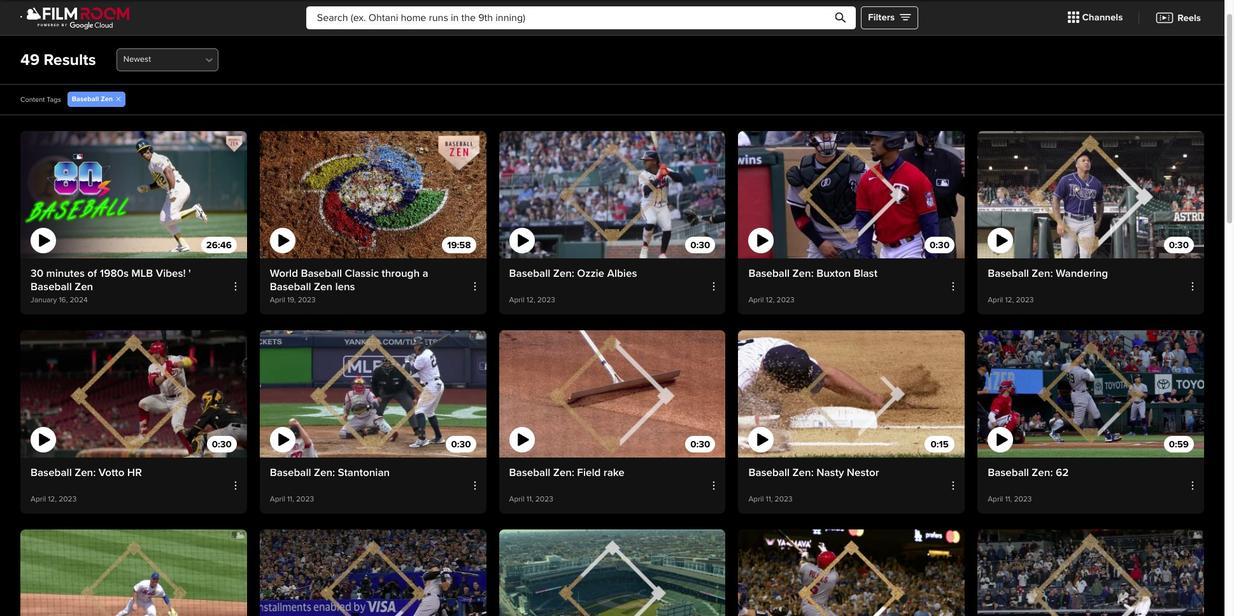 Task type: vqa. For each thing, say whether or not it's contained in the screenshot.
'April 12, 2023'
yes



Task type: locate. For each thing, give the bounding box(es) containing it.
12, for baseball zen: wandering
[[1005, 296, 1014, 305]]

results
[[44, 50, 96, 69]]

through
[[382, 267, 420, 280]]

zen: left ozzie
[[553, 267, 575, 280]]

zen: left buxton
[[793, 267, 814, 280]]

nestor
[[847, 466, 879, 480]]

2024
[[70, 296, 88, 305]]

baseball zen: wandering
[[988, 267, 1108, 280]]

april left 19,
[[270, 296, 285, 305]]

2023 down baseball zen: wandering
[[1016, 296, 1034, 305]]

12, down baseball zen: votto hr
[[48, 495, 57, 505]]

0:30 for baseball zen: stantonian
[[451, 439, 471, 450]]

a
[[423, 267, 428, 280]]

2 11, from the left
[[527, 495, 534, 505]]

baseball zen: tying maris image
[[260, 530, 486, 617]]

zen: for field
[[553, 466, 575, 480]]

baseball zen button
[[67, 92, 126, 107]]

zen up the 2024
[[75, 280, 93, 294]]

baseball zen: nasty nestor
[[749, 466, 879, 480]]

11, for baseball zen: stantonian
[[287, 495, 294, 505]]

april
[[270, 296, 285, 305], [509, 296, 525, 305], [749, 296, 764, 305], [988, 296, 1003, 305], [31, 495, 46, 505], [270, 495, 285, 505], [509, 495, 525, 505], [749, 495, 764, 505], [988, 495, 1003, 505]]

baseball zen: 62
[[988, 466, 1069, 480]]

2023 down baseball zen: buxton blast
[[777, 296, 795, 305]]

baseball inside button
[[72, 95, 99, 103]]

april down baseball zen: nasty nestor
[[749, 495, 764, 505]]

11,
[[287, 495, 294, 505], [527, 495, 534, 505], [766, 495, 773, 505], [1005, 495, 1012, 505]]

april 12, 2023 down 'baseball zen: ozzie albies'
[[509, 296, 555, 305]]

zen: left field
[[553, 466, 575, 480]]

zen: left the stantonian at bottom
[[314, 466, 335, 480]]

baseball zen: votto hr
[[31, 466, 142, 480]]

2023 down 'baseball zen: ozzie albies'
[[537, 296, 555, 305]]

zen: left 62
[[1032, 466, 1053, 480]]

april 12, 2023 down baseball zen: wandering
[[988, 296, 1034, 305]]

4 11, from the left
[[1005, 495, 1012, 505]]

0:30 for baseball zen: ozzie albies
[[691, 239, 710, 251]]

zen: left wandering
[[1032, 267, 1053, 280]]

zen: left votto at the left bottom of the page
[[75, 466, 96, 480]]

april down baseball zen: field rake
[[509, 495, 525, 505]]

april for baseball zen: wandering
[[988, 296, 1003, 305]]

of
[[87, 267, 97, 280]]

baseball for baseball zen: ozzie albies
[[509, 267, 551, 280]]

april 12, 2023 down baseball zen: buxton blast
[[749, 296, 795, 305]]

12, down 'baseball zen: ozzie albies'
[[527, 296, 536, 305]]

3 11, from the left
[[766, 495, 773, 505]]

april 11, 2023 down baseball zen: stantonian
[[270, 495, 314, 505]]

2023 for baseball zen: votto hr
[[59, 495, 77, 505]]

april down baseball zen: 62
[[988, 495, 1003, 505]]

26:46
[[206, 239, 232, 251]]

2023 down baseball zen: votto hr
[[59, 495, 77, 505]]

0:15
[[931, 439, 949, 450]]

april 12, 2023 for baseball zen: wandering
[[988, 296, 1034, 305]]

zen right tags at the left of the page
[[101, 95, 113, 103]]

april for baseball zen: buxton blast
[[749, 296, 764, 305]]

1 11, from the left
[[287, 495, 294, 505]]

11, down baseball zen: 62
[[1005, 495, 1012, 505]]

12, down baseball zen: wandering
[[1005, 296, 1014, 305]]

12, down baseball zen: buxton blast
[[766, 296, 775, 305]]

rake
[[604, 466, 625, 480]]

2023 down baseball zen: nasty nestor
[[775, 495, 793, 505]]

wandering
[[1056, 267, 1108, 280]]

stantonian
[[338, 466, 390, 480]]

16,
[[59, 296, 68, 305]]

zen
[[101, 95, 113, 103], [75, 280, 93, 294], [314, 280, 333, 294]]

2023
[[298, 296, 316, 305], [537, 296, 555, 305], [777, 296, 795, 305], [1016, 296, 1034, 305], [59, 495, 77, 505], [296, 495, 314, 505], [536, 495, 554, 505], [775, 495, 793, 505], [1014, 495, 1032, 505]]

april 11, 2023 for baseball zen: stantonian
[[270, 495, 314, 505]]

1980s
[[100, 267, 129, 280]]

11, down baseball zen: field rake
[[527, 495, 534, 505]]

baseball for baseball zen: buxton blast
[[749, 267, 790, 280]]

zen:
[[553, 267, 575, 280], [793, 267, 814, 280], [1032, 267, 1053, 280], [75, 466, 96, 480], [314, 466, 335, 480], [553, 466, 575, 480], [793, 466, 814, 480], [1032, 466, 1053, 480]]

baseball zen: buxton blast image
[[739, 131, 965, 259]]

field
[[577, 466, 601, 480]]

Free text search text field
[[306, 6, 856, 29]]

2023 down baseball zen: 62
[[1014, 495, 1032, 505]]

0:30 for baseball zen: field rake
[[691, 439, 710, 450]]

0:30
[[691, 239, 710, 251], [930, 239, 950, 251], [1169, 239, 1189, 251], [212, 439, 232, 450], [451, 439, 471, 450], [691, 439, 710, 450]]

april down baseball zen: buxton blast
[[749, 296, 764, 305]]

0:59
[[1169, 439, 1189, 450]]

2 horizontal spatial zen
[[314, 280, 333, 294]]

3 april 11, 2023 from the left
[[749, 495, 793, 505]]

zen: left nasty at the right bottom
[[793, 466, 814, 480]]

april 11, 2023
[[270, 495, 314, 505], [509, 495, 554, 505], [749, 495, 793, 505], [988, 495, 1032, 505]]

classic
[[345, 267, 379, 280]]

april 12, 2023 for baseball zen: votto hr
[[31, 495, 77, 505]]

baseball zen: polar bear dive image
[[20, 530, 247, 617]]

2023 for baseball zen: ozzie albies
[[537, 296, 555, 305]]

2023 right 19,
[[298, 296, 316, 305]]

zen: for 62
[[1032, 466, 1053, 480]]

12, for baseball zen: buxton blast
[[766, 296, 775, 305]]

4 april 11, 2023 from the left
[[988, 495, 1032, 505]]

11, for baseball zen: nasty nestor
[[766, 495, 773, 505]]

april 12, 2023 for baseball zen: buxton blast
[[749, 296, 795, 305]]

baseball
[[72, 95, 99, 103], [301, 267, 342, 280], [509, 267, 551, 280], [749, 267, 790, 280], [988, 267, 1029, 280], [31, 280, 72, 294], [270, 280, 311, 294], [31, 466, 72, 480], [270, 466, 311, 480], [509, 466, 551, 480], [749, 466, 790, 480], [988, 466, 1029, 480]]

april 12, 2023 down baseball zen: votto hr
[[31, 495, 77, 505]]

19:58
[[447, 239, 471, 251]]

april 11, 2023 down baseball zen: 62
[[988, 495, 1032, 505]]

'
[[189, 267, 191, 280]]

2 april 11, 2023 from the left
[[509, 495, 554, 505]]

april 11, 2023 down baseball zen: nasty nestor
[[749, 495, 793, 505]]

vibes!
[[156, 267, 186, 280]]

april inside "world baseball classic through a baseball zen lens april 19, 2023"
[[270, 296, 285, 305]]

2023 down baseball zen: stantonian
[[296, 495, 314, 505]]

baseball zen: ozzie albies
[[509, 267, 637, 280]]

lens
[[335, 280, 355, 294]]

content
[[20, 96, 45, 104]]

baseball zen: votto hr image
[[20, 331, 247, 458]]

world baseball classic through a baseball zen lens april 19, 2023
[[270, 267, 428, 305]]

baseball zen: 80s vibes image
[[20, 131, 247, 259]]

reels
[[1178, 12, 1201, 23]]

11, down baseball zen: nasty nestor
[[766, 495, 773, 505]]

12,
[[527, 296, 536, 305], [766, 296, 775, 305], [1005, 296, 1014, 305], [48, 495, 57, 505]]

30 minutes of 1980s mlb vibes! ' baseball zen january 16, 2024
[[31, 267, 191, 305]]

content tags
[[20, 96, 61, 104]]

2023 for baseball zen: stantonian
[[296, 495, 314, 505]]

channels
[[1083, 12, 1123, 23]]

2023 down baseball zen: field rake
[[536, 495, 554, 505]]

1 april 11, 2023 from the left
[[270, 495, 314, 505]]

zen: for stantonian
[[314, 466, 335, 480]]

april down baseball zen: stantonian
[[270, 495, 285, 505]]

0:30 for baseball zen: votto hr
[[212, 439, 232, 450]]

baseball zen: field rake image
[[499, 331, 726, 458]]

april down baseball zen: wandering
[[988, 296, 1003, 305]]

baseball for baseball zen: 62
[[988, 466, 1029, 480]]

april 11, 2023 for baseball zen: field rake
[[509, 495, 554, 505]]

april 12, 2023
[[509, 296, 555, 305], [749, 296, 795, 305], [988, 296, 1034, 305], [31, 495, 77, 505]]

january
[[31, 296, 57, 305]]

11, down baseball zen: stantonian
[[287, 495, 294, 505]]

0 horizontal spatial zen
[[75, 280, 93, 294]]

filters button
[[861, 6, 919, 29]]

april down baseball zen: votto hr
[[31, 495, 46, 505]]

zen: for votto
[[75, 466, 96, 480]]

april 11, 2023 down baseball zen: field rake
[[509, 495, 554, 505]]

baseball zen: friendly confines image
[[499, 530, 726, 617]]

zen left lens
[[314, 280, 333, 294]]

baseball zen: stantonian image
[[260, 331, 486, 458]]

april down 'baseball zen: ozzie albies'
[[509, 296, 525, 305]]

12, for baseball zen: ozzie albies
[[527, 296, 536, 305]]

baseball for baseball zen: stantonian
[[270, 466, 311, 480]]

1 horizontal spatial zen
[[101, 95, 113, 103]]

baseball zen: ozzie albies image
[[499, 131, 726, 259]]

filters
[[868, 12, 895, 23]]



Task type: describe. For each thing, give the bounding box(es) containing it.
hr
[[127, 466, 142, 480]]

12, for baseball zen: votto hr
[[48, 495, 57, 505]]

april for baseball zen: nasty nestor
[[749, 495, 764, 505]]

baseball zen: field rake
[[509, 466, 625, 480]]

2023 for baseball zen: nasty nestor
[[775, 495, 793, 505]]

zen inside baseball zen button
[[101, 95, 113, 103]]

30
[[31, 267, 43, 280]]

ozzie
[[577, 267, 605, 280]]

49
[[20, 50, 40, 69]]

49 results
[[20, 50, 96, 69]]

blast
[[854, 267, 878, 280]]

minutes
[[46, 267, 85, 280]]

baseball zen: judge walks it off image
[[978, 530, 1205, 617]]

baseball zen: nasty nestor image
[[739, 331, 965, 458]]

2023 for baseball zen: 62
[[1014, 495, 1032, 505]]

baseball inside 30 minutes of 1980s mlb vibes! ' baseball zen january 16, 2024
[[31, 280, 72, 294]]

0:30 for baseball zen: wandering
[[1169, 239, 1189, 251]]

mlb film room - powered by google cloud image
[[20, 5, 130, 30]]

2023 inside "world baseball classic through a baseball zen lens april 19, 2023"
[[298, 296, 316, 305]]

baseball zen: the classic image
[[260, 131, 486, 259]]

baseball for baseball zen: nasty nestor
[[749, 466, 790, 480]]

april for baseball zen: stantonian
[[270, 495, 285, 505]]

2023 for baseball zen: field rake
[[536, 495, 554, 505]]

11, for baseball zen: field rake
[[527, 495, 534, 505]]

2023 for baseball zen: wandering
[[1016, 296, 1034, 305]]

april 11, 2023 for baseball zen: nasty nestor
[[749, 495, 793, 505]]

channels button
[[1058, 4, 1133, 31]]

zen: for buxton
[[793, 267, 814, 280]]

world
[[270, 267, 298, 280]]

baseball zen: 700 for the machine image
[[739, 530, 965, 617]]

62
[[1056, 466, 1069, 480]]

april for baseball zen: ozzie albies
[[509, 296, 525, 305]]

april 11, 2023 for baseball zen: 62
[[988, 495, 1032, 505]]

0:30 for baseball zen: buxton blast
[[930, 239, 950, 251]]

zen: for ozzie
[[553, 267, 575, 280]]

albies
[[607, 267, 637, 280]]

baseball zen: wandering image
[[978, 131, 1205, 259]]

zen: for nasty
[[793, 466, 814, 480]]

baseball for baseball zen: votto hr
[[31, 466, 72, 480]]

baseball zen: stantonian
[[270, 466, 390, 480]]

votto
[[99, 466, 125, 480]]

april for baseball zen: 62
[[988, 495, 1003, 505]]

19,
[[287, 296, 296, 305]]

baseball zen: buxton blast
[[749, 267, 878, 280]]

april for baseball zen: field rake
[[509, 495, 525, 505]]

baseball zen: 62 image
[[978, 331, 1205, 458]]

baseball zen
[[72, 95, 113, 103]]

newest
[[123, 54, 151, 64]]

11, for baseball zen: 62
[[1005, 495, 1012, 505]]

zen inside 30 minutes of 1980s mlb vibes! ' baseball zen january 16, 2024
[[75, 280, 93, 294]]

baseball for baseball zen: wandering
[[988, 267, 1029, 280]]

april for baseball zen: votto hr
[[31, 495, 46, 505]]

2023 for baseball zen: buxton blast
[[777, 296, 795, 305]]

baseball for baseball zen: field rake
[[509, 466, 551, 480]]

tags
[[47, 96, 61, 104]]

baseball for baseball zen
[[72, 95, 99, 103]]

april 12, 2023 for baseball zen: ozzie albies
[[509, 296, 555, 305]]

zen: for wandering
[[1032, 267, 1053, 280]]

buxton
[[817, 267, 851, 280]]

mlb
[[131, 267, 153, 280]]

zen inside "world baseball classic through a baseball zen lens april 19, 2023"
[[314, 280, 333, 294]]

reels button
[[1146, 4, 1211, 31]]

nasty
[[817, 466, 844, 480]]



